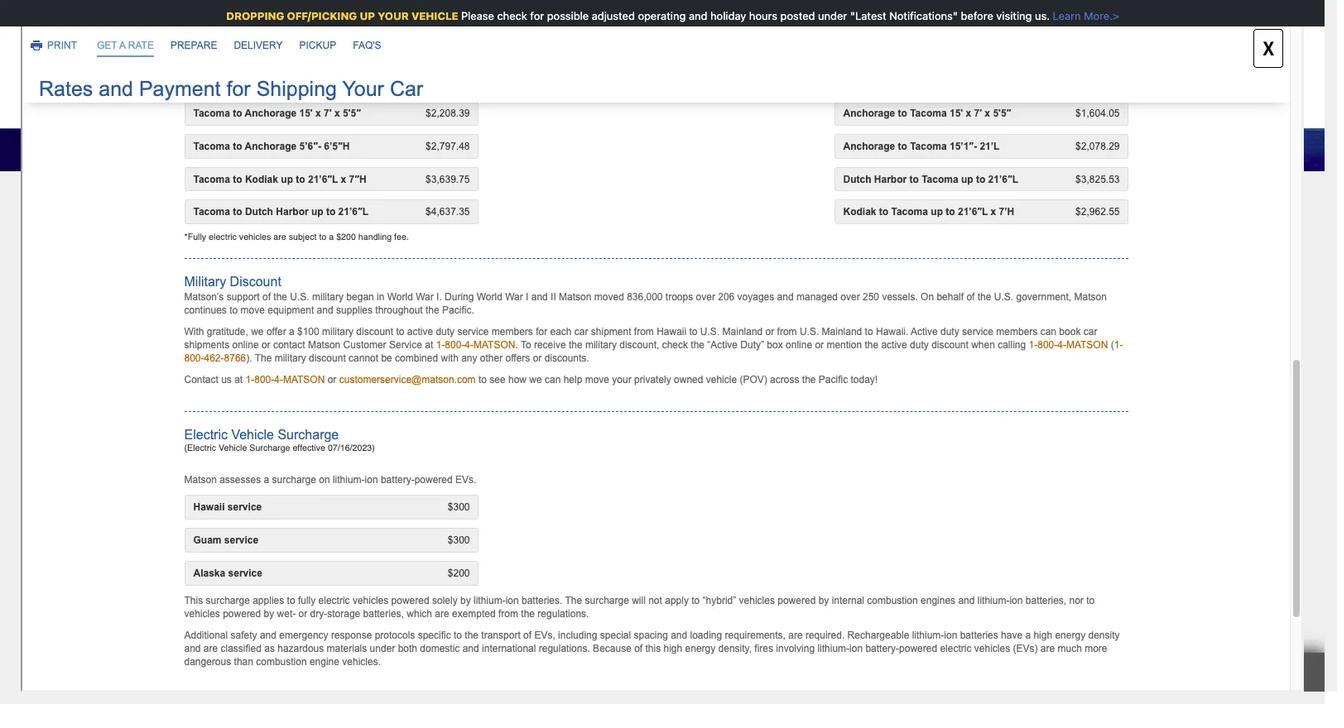 Task type: describe. For each thing, give the bounding box(es) containing it.
it
[[188, 421, 200, 444]]

click
[[391, 383, 419, 402]]

x
[[1264, 35, 1275, 61]]

"latest
[[844, 9, 881, 22]]

booking
[[480, 219, 613, 269]]

frequent,
[[933, 278, 990, 297]]

and down people
[[602, 343, 626, 362]]

to
[[827, 278, 839, 297]]

1-
[[493, 454, 505, 473]]

1 is from the left
[[676, 278, 686, 297]]

top menu navigation
[[576, 87, 1176, 121]]

how
[[149, 421, 185, 444]]

works
[[203, 421, 252, 444]]

about matson link
[[576, 87, 680, 121]]

learn more.> link
[[1044, 9, 1114, 22]]

are
[[649, 302, 669, 321]]

car shipped by matson to hawaii at beach during sunset. image
[[0, 0, 1325, 171]]

3-
[[517, 454, 529, 473]]

community
[[1001, 95, 1067, 109]]

0 horizontal spatial between
[[208, 383, 262, 402]]

0 horizontal spatial auto
[[211, 302, 239, 321]]

how it works
[[149, 421, 252, 444]]

1 horizontal spatial here
[[422, 383, 450, 402]]

matson's
[[474, 383, 528, 402]]

holiday
[[704, 9, 740, 22]]

for for alaska,
[[453, 383, 471, 402]]

and right the hawaii
[[337, 343, 361, 362]]

vehicle
[[405, 9, 452, 22]]

click here link
[[391, 383, 450, 402]]

we're
[[149, 302, 184, 321]]

get
[[396, 592, 415, 606]]

2 horizontal spatial auto
[[464, 302, 492, 321]]

book
[[153, 650, 194, 673]]

auto.
[[919, 454, 951, 473]]

pickup
[[861, 592, 895, 606]]

check
[[491, 9, 521, 22]]

auto for book
[[224, 650, 260, 673]]

review
[[587, 454, 628, 473]]

trade.
[[1156, 278, 1193, 297]]

notifications
[[949, 191, 1066, 217]]

latest notifications
[[889, 191, 1071, 217]]

rate
[[425, 592, 448, 606]]

between inside shipping your vehicle between the mainland and hawaii, alaska or guam/micronesia                                         is easy! matson is proud to offer the most frequent, dependable service in the                                         trade. we're the auto shipping specialists -- we treat your auto carefully and                                         our people are professionals.
[[286, 278, 340, 297]]

shipping for shipping
[[705, 95, 755, 109]]

book my auto
[[153, 650, 260, 673]]

preparation
[[542, 592, 606, 606]]

1
[[412, 524, 432, 574]]

dropping off/picking up your vehicle please check for possible adjusted operating and holiday hours posted under "latest notifications" before visiting us. learn more.>
[[220, 9, 1114, 22]]

tacoma
[[265, 383, 314, 402]]

most
[[898, 278, 930, 297]]

4.
[[529, 454, 540, 473]]

hawaii
[[292, 343, 334, 362]]

alaska inside shipping your vehicle between the mainland and hawaii, alaska or guam/micronesia                                         is easy! matson is proud to offer the most frequent, dependable service in the                                         trade. we're the auto shipping specialists -- we treat your auto carefully and                                         our people are professionals.
[[504, 278, 544, 297]]

2 is from the left
[[773, 278, 783, 297]]

investors link
[[877, 87, 976, 121]]

guam/micronesia inside shipping your vehicle between the mainland and hawaii, alaska or guam/micronesia                                         is easy! matson is proud to offer the most frequent, dependable service in the                                         trade. we're the auto shipping specialists -- we treat your auto carefully and                                         our people are professionals.
[[564, 278, 673, 297]]

0 horizontal spatial for
[[213, 343, 231, 362]]

first time? matson makes shipping your auto as easy as 1-2-3-4. please review the                                                   shipping instructions before booking your auto.
[[149, 454, 951, 473]]

click here link
[[149, 343, 213, 362]]

makes
[[265, 454, 306, 473]]

easy
[[445, 454, 473, 473]]

latest notifications button
[[889, 191, 1091, 217]]

1 horizontal spatial conditions
[[726, 383, 794, 402]]

us
[[1163, 95, 1176, 109]]

the right 'offer'
[[875, 278, 895, 297]]

bell image
[[1071, 194, 1091, 215]]

service
[[1071, 278, 1114, 297]]

please inside main content
[[543, 454, 584, 473]]

vehicle
[[239, 278, 283, 297]]

1 horizontal spatial shipping
[[309, 454, 363, 473]]

professionals.
[[672, 302, 759, 321]]

2-
[[505, 454, 517, 473]]

auto for ship
[[283, 219, 358, 269]]

more.>
[[1078, 9, 1114, 22]]

treat
[[400, 302, 430, 321]]

operating
[[632, 9, 680, 22]]

0 horizontal spatial conditions
[[629, 343, 697, 362]]

we
[[379, 302, 397, 321]]

mainland
[[367, 278, 425, 297]]

your right treat
[[433, 302, 461, 321]]

adjusted
[[586, 9, 629, 22]]

the right in
[[1132, 278, 1153, 297]]

hawaii,
[[455, 278, 501, 297]]

dropping
[[220, 9, 278, 22]]

time?
[[179, 454, 214, 473]]

x button
[[1255, 29, 1284, 68]]

your
[[372, 9, 403, 22]]

and left "holiday"
[[683, 9, 701, 22]]

logistics
[[804, 95, 852, 109]]

matson's
[[234, 343, 289, 362]]

shipping for shipping your vehicle between the mainland and hawaii, alaska or guam/micronesia                                         is easy! matson is proud to offer the most frequent, dependable service in the                                         trade. we're the auto shipping specialists -- we treat your auto carefully and                                         our people are professionals.
[[149, 278, 205, 297]]

matson inside top menu navigation
[[614, 95, 655, 109]]

easy!
[[689, 278, 721, 297]]

your down alaska,
[[366, 454, 394, 473]]

click here for matson's hawaii and guam/micronesia bill of lading terms and conditions
[[149, 343, 697, 362]]

online
[[366, 219, 472, 269]]

latest
[[889, 191, 945, 217]]

contact us link
[[1092, 87, 1176, 121]]

shipping between tacoma and alaska, click here for matson's alaska bill of lading terms and conditions
[[149, 383, 794, 402]]

0 horizontal spatial terms
[[561, 343, 599, 362]]



Task type: locate. For each thing, give the bounding box(es) containing it.
terms
[[561, 343, 599, 362], [658, 383, 696, 402]]

1 horizontal spatial please
[[543, 454, 584, 473]]

as
[[429, 454, 442, 473], [476, 454, 490, 473]]

0 vertical spatial my
[[230, 219, 275, 269]]

of
[[500, 343, 513, 362], [597, 383, 610, 402]]

2 horizontal spatial for
[[524, 9, 538, 22]]

1 as from the left
[[429, 454, 442, 473]]

conditions up instructions
[[726, 383, 794, 402]]

shipping right makes
[[309, 454, 363, 473]]

0 horizontal spatial bill
[[477, 343, 497, 362]]

before left booking
[[791, 454, 831, 473]]

ship
[[149, 219, 222, 269]]

us.
[[1029, 9, 1044, 22]]

1 horizontal spatial guam/micronesia
[[564, 278, 673, 297]]

0 horizontal spatial matson
[[217, 454, 262, 473]]

2 - from the left
[[371, 302, 376, 321]]

0 horizontal spatial here
[[182, 343, 210, 362]]

my
[[230, 219, 275, 269], [197, 650, 220, 673]]

1 vertical spatial bill
[[574, 383, 594, 402]]

0 vertical spatial lading
[[516, 343, 558, 362]]

posted
[[775, 9, 809, 22]]

ship my auto online booking
[[149, 219, 613, 269]]

1 horizontal spatial as
[[476, 454, 490, 473]]

1 vertical spatial of
[[597, 383, 610, 402]]

terms down our
[[561, 343, 599, 362]]

matson right "about"
[[614, 95, 655, 109]]

0 vertical spatial for
[[524, 9, 538, 22]]

0 horizontal spatial of
[[500, 343, 513, 362]]

1 horizontal spatial my
[[230, 219, 275, 269]]

a
[[417, 592, 423, 606]]

1 horizontal spatial before
[[955, 9, 988, 22]]

0 horizontal spatial lading
[[516, 343, 558, 362]]

bill up matson's
[[477, 343, 497, 362]]

people
[[603, 302, 647, 321]]

before left visiting
[[955, 9, 988, 22]]

lading
[[516, 343, 558, 362], [613, 383, 655, 402]]

1 horizontal spatial auto
[[283, 219, 358, 269]]

and left our
[[552, 302, 576, 321]]

our
[[579, 302, 600, 321]]

1 horizontal spatial terms
[[658, 383, 696, 402]]

bill up review on the bottom left of the page
[[574, 383, 594, 402]]

about matson
[[576, 95, 655, 109]]

off/picking
[[281, 9, 351, 22]]

1 vertical spatial matson
[[724, 278, 770, 297]]

0 vertical spatial guam/micronesia
[[564, 278, 673, 297]]

before
[[955, 9, 988, 22], [791, 454, 831, 473]]

community link
[[976, 87, 1092, 121]]

specialists
[[299, 302, 364, 321]]

shipping inside shipping your vehicle between the mainland and hawaii, alaska or guam/micronesia                                         is easy! matson is proud to offer the most frequent, dependable service in the                                         trade. we're the auto shipping specialists -- we treat your auto carefully and                                         our people are professionals.
[[242, 302, 296, 321]]

0 vertical spatial terms
[[561, 343, 599, 362]]

Search search field
[[1011, 46, 1176, 68]]

matson down the works
[[217, 454, 262, 473]]

about
[[576, 95, 611, 109]]

0 vertical spatial bill
[[477, 343, 497, 362]]

as left the easy
[[429, 454, 442, 473]]

1 vertical spatial terms
[[658, 383, 696, 402]]

2 vertical spatial for
[[453, 383, 471, 402]]

conditions down the 'are'
[[629, 343, 697, 362]]

2 horizontal spatial matson
[[724, 278, 770, 297]]

visiting
[[991, 9, 1026, 22]]

1 vertical spatial here
[[422, 383, 450, 402]]

your left auto.
[[888, 454, 916, 473]]

or
[[547, 278, 561, 297]]

please left 'check'
[[455, 9, 488, 22]]

1 horizontal spatial matson
[[614, 95, 655, 109]]

is left easy!
[[676, 278, 686, 297]]

my right 'book'
[[197, 650, 220, 673]]

the right the 'we're'
[[187, 302, 208, 321]]

0 horizontal spatial shipping
[[242, 302, 296, 321]]

2 vertical spatial matson
[[217, 454, 262, 473]]

for left matson's
[[453, 383, 471, 402]]

hours
[[743, 9, 772, 22]]

between up specialists
[[286, 278, 340, 297]]

shipping inside shipping your vehicle between the mainland and hawaii, alaska or guam/micronesia                                         is easy! matson is proud to offer the most frequent, dependable service in the                                         trade. we're the auto shipping specialists -- we treat your auto carefully and                                         our people are professionals.
[[149, 278, 205, 297]]

0 horizontal spatial please
[[455, 9, 488, 22]]

0 horizontal spatial before
[[791, 454, 831, 473]]

here
[[182, 343, 210, 362], [422, 383, 450, 402]]

matson
[[614, 95, 655, 109], [724, 278, 770, 297], [217, 454, 262, 473]]

1 horizontal spatial lading
[[613, 383, 655, 402]]

1 vertical spatial for
[[213, 343, 231, 362]]

my for book
[[197, 650, 220, 673]]

between
[[286, 278, 340, 297], [208, 383, 262, 402]]

the up specialists
[[343, 278, 364, 297]]

0 vertical spatial before
[[955, 9, 988, 22]]

for for vehicle
[[524, 9, 538, 22]]

0 vertical spatial matson
[[614, 95, 655, 109]]

auto right 'book'
[[224, 650, 260, 673]]

-
[[367, 302, 371, 321], [371, 302, 376, 321]]

1 vertical spatial conditions
[[726, 383, 794, 402]]

alaska up carefully
[[504, 278, 544, 297]]

and
[[683, 9, 701, 22], [428, 278, 452, 297], [552, 302, 576, 321], [337, 343, 361, 362], [602, 343, 626, 362], [317, 383, 341, 402], [699, 383, 723, 402]]

auto down the hawaii,
[[464, 302, 492, 321]]

booking
[[834, 454, 885, 473]]

1 vertical spatial between
[[208, 383, 262, 402]]

0 horizontal spatial guam/micronesia
[[364, 343, 474, 362]]

first
[[149, 454, 176, 473]]

0 horizontal spatial my
[[197, 650, 220, 673]]

blue matson logo with ocean, shipping, truck, rail and logistics written beneath it. image
[[149, 56, 381, 124]]

1 horizontal spatial is
[[773, 278, 783, 297]]

contact
[[1116, 95, 1160, 109]]

alaska,
[[344, 383, 388, 402]]

1 vertical spatial auto
[[224, 650, 260, 673]]

alaska right matson's
[[531, 383, 571, 402]]

get a rate
[[396, 592, 448, 606]]

investors
[[902, 95, 952, 109]]

notifications"
[[884, 9, 952, 22]]

1 - from the left
[[367, 302, 371, 321]]

your left vehicle
[[208, 278, 236, 297]]

0 vertical spatial please
[[455, 9, 488, 22]]

0 horizontal spatial as
[[429, 454, 442, 473]]

shipping inside top menu navigation
[[705, 95, 755, 109]]

1 horizontal spatial auto
[[397, 454, 426, 473]]

0 vertical spatial shipping
[[242, 302, 296, 321]]

of up matson's
[[500, 343, 513, 362]]

instructions
[[713, 454, 788, 473]]

1 vertical spatial shipping
[[309, 454, 363, 473]]

1 vertical spatial before
[[791, 454, 831, 473]]

1 vertical spatial guam/micronesia
[[364, 343, 474, 362]]

and up instructions
[[699, 383, 723, 402]]

0 vertical spatial here
[[182, 343, 210, 362]]

1 horizontal spatial of
[[597, 383, 610, 402]]

is
[[676, 278, 686, 297], [773, 278, 783, 297]]

2 as from the left
[[476, 454, 490, 473]]

matson up professionals.
[[724, 278, 770, 297]]

dependable
[[993, 278, 1068, 297]]

shipping for shipping between tacoma and alaska, click here for matson's alaska bill of lading terms and conditions
[[149, 383, 205, 402]]

lading up review on the bottom left of the page
[[613, 383, 655, 402]]

main content
[[128, 171, 1338, 705]]

click
[[149, 343, 179, 362]]

lading down carefully
[[516, 343, 558, 362]]

shipping link
[[680, 87, 779, 121]]

is left proud
[[773, 278, 783, 297]]

0 horizontal spatial is
[[676, 278, 686, 297]]

for
[[524, 9, 538, 22], [213, 343, 231, 362], [453, 383, 471, 402]]

learn
[[1047, 9, 1075, 22]]

shipping
[[242, 302, 296, 321], [309, 454, 363, 473]]

0 vertical spatial between
[[286, 278, 340, 297]]

alaska
[[504, 278, 544, 297], [531, 383, 571, 402]]

auto up specialists
[[283, 219, 358, 269]]

0 vertical spatial auto
[[283, 219, 358, 269]]

1 vertical spatial my
[[197, 650, 220, 673]]

and left alaska,
[[317, 383, 341, 402]]

between up the works
[[208, 383, 262, 402]]

1 vertical spatial lading
[[613, 383, 655, 402]]

possible
[[541, 9, 583, 22]]

auto
[[283, 219, 358, 269], [224, 650, 260, 673]]

guam/micronesia up people
[[564, 278, 673, 297]]

for right 'check'
[[524, 9, 538, 22]]

auto left the easy
[[397, 454, 426, 473]]

terms down the 'are'
[[658, 383, 696, 402]]

up
[[354, 9, 369, 22]]

1 horizontal spatial for
[[453, 383, 471, 402]]

proud
[[786, 278, 824, 297]]

of up review on the bottom left of the page
[[597, 383, 610, 402]]

1 vertical spatial alaska
[[531, 383, 571, 402]]

0 vertical spatial of
[[500, 343, 513, 362]]

carefully
[[495, 302, 549, 321]]

logistics link
[[779, 87, 877, 121]]

0 vertical spatial alaska
[[504, 278, 544, 297]]

shipping down vehicle
[[242, 302, 296, 321]]

0 vertical spatial conditions
[[629, 343, 697, 362]]

0 horizontal spatial auto
[[224, 650, 260, 673]]

1 horizontal spatial between
[[286, 278, 340, 297]]

the right review on the bottom left of the page
[[631, 454, 652, 473]]

1 vertical spatial please
[[543, 454, 584, 473]]

my for ship
[[230, 219, 275, 269]]

shipping your vehicle between the mainland and hawaii, alaska or guam/micronesia                                         is easy! matson is proud to offer the most frequent, dependable service in the                                         trade. we're the auto shipping specialists -- we treat your auto carefully and                                         our people are professionals.
[[149, 278, 1193, 321]]

in
[[1117, 278, 1129, 297]]

as left 1-
[[476, 454, 490, 473]]

your
[[208, 278, 236, 297], [433, 302, 461, 321], [366, 454, 394, 473], [888, 454, 916, 473]]

offer
[[842, 278, 872, 297]]

and up treat
[[428, 278, 452, 297]]

please right 4.
[[543, 454, 584, 473]]

please
[[455, 9, 488, 22], [543, 454, 584, 473]]

main content containing ship my auto online booking
[[128, 171, 1338, 705]]

guam/micronesia up click here link
[[364, 343, 474, 362]]

the
[[343, 278, 364, 297], [875, 278, 895, 297], [1132, 278, 1153, 297], [187, 302, 208, 321], [631, 454, 652, 473]]

delivery
[[705, 592, 748, 606]]

auto down vehicle
[[211, 302, 239, 321]]

for left matson's
[[213, 343, 231, 362]]

my up vehicle
[[230, 219, 275, 269]]

1 horizontal spatial bill
[[574, 383, 594, 402]]

matson inside shipping your vehicle between the mainland and hawaii, alaska or guam/micronesia                                         is easy! matson is proud to offer the most frequent, dependable service in the                                         trade. we're the auto shipping specialists -- we treat your auto carefully and                                         our people are professionals.
[[724, 278, 770, 297]]



Task type: vqa. For each thing, say whether or not it's contained in the screenshot.
More
no



